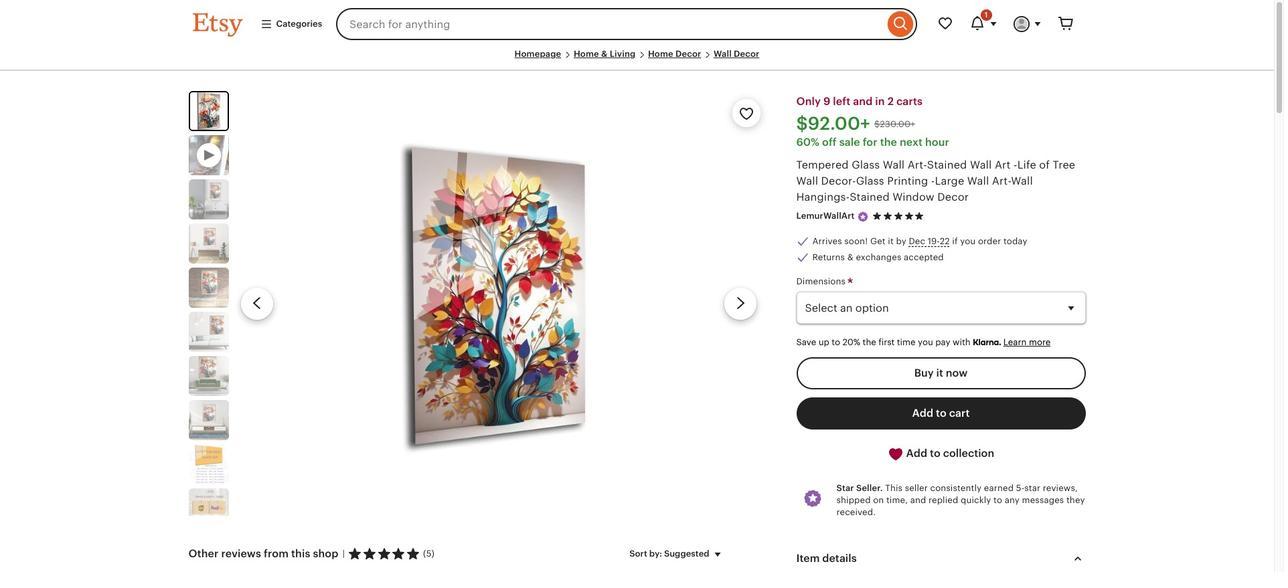 Task type: locate. For each thing, give the bounding box(es) containing it.
0 vertical spatial -
[[1014, 160, 1018, 171]]

replied
[[929, 496, 959, 506]]

1 vertical spatial you
[[918, 338, 934, 348]]

homepage
[[515, 49, 562, 59]]

1 horizontal spatial the
[[881, 137, 898, 148]]

sale
[[840, 137, 861, 148]]

tempered glass wall art-stained wall art life of tree wall image 8 image
[[189, 445, 229, 485]]

& left living
[[601, 49, 608, 59]]

& for home
[[601, 49, 608, 59]]

reviews
[[221, 549, 261, 560]]

0 vertical spatial the
[[881, 137, 898, 148]]

and
[[854, 96, 873, 107], [911, 496, 927, 506]]

0 vertical spatial art-
[[908, 160, 928, 171]]

to left cart
[[936, 408, 947, 419]]

wall up printing
[[883, 160, 905, 171]]

0 horizontal spatial decor
[[676, 49, 702, 59]]

categories banner
[[168, 0, 1106, 48]]

hangings-
[[797, 192, 850, 203]]

1 vertical spatial the
[[863, 338, 877, 348]]

add to collection
[[904, 448, 995, 459]]

the left the first
[[863, 338, 877, 348]]

shop
[[313, 549, 339, 560]]

home right living
[[648, 49, 674, 59]]

decor inside tempered glass wall art-stained wall art -life of tree wall decor-glass printing -large wall art-wall hangings-stained window decor
[[938, 192, 969, 203]]

Search for anything text field
[[336, 8, 885, 40]]

0 vertical spatial stained
[[928, 160, 968, 171]]

quickly
[[961, 496, 992, 506]]

1 vertical spatial &
[[848, 253, 854, 263]]

order
[[979, 236, 1002, 246]]

and left the in
[[854, 96, 873, 107]]

tempered
[[797, 160, 849, 171]]

window
[[893, 192, 935, 203]]

- right art
[[1014, 160, 1018, 171]]

seller
[[905, 483, 928, 493]]

in
[[876, 96, 885, 107]]

1 horizontal spatial home
[[648, 49, 674, 59]]

0 vertical spatial and
[[854, 96, 873, 107]]

wall inside menu bar
[[714, 49, 732, 59]]

&
[[601, 49, 608, 59], [848, 253, 854, 263]]

glass up star_seller image
[[857, 176, 885, 187]]

time
[[897, 338, 916, 348]]

wall decor link
[[714, 49, 760, 59]]

sort by: suggested
[[630, 549, 710, 559]]

tempered glass wall art-stained wall art life of tree wall image 2 image
[[189, 180, 229, 220]]

glass down for
[[852, 160, 880, 171]]

collection
[[944, 448, 995, 459]]

& right returns
[[848, 253, 854, 263]]

home left living
[[574, 49, 599, 59]]

item details
[[797, 553, 857, 565]]

and down 'seller'
[[911, 496, 927, 506]]

it left by
[[888, 236, 894, 246]]

art- down art
[[993, 176, 1012, 187]]

1 vertical spatial stained
[[850, 192, 890, 203]]

60%
[[797, 137, 820, 148]]

the for for
[[881, 137, 898, 148]]

1 home from the left
[[574, 49, 599, 59]]

arrives soon! get it by dec 19-22 if you order today
[[813, 236, 1028, 246]]

suggested
[[664, 549, 710, 559]]

to inside button
[[936, 408, 947, 419]]

on
[[874, 496, 884, 506]]

this
[[886, 483, 903, 493]]

art
[[995, 160, 1011, 171]]

to down earned
[[994, 496, 1003, 506]]

to left collection
[[930, 448, 941, 459]]

1 horizontal spatial and
[[911, 496, 927, 506]]

cart
[[950, 408, 970, 419]]

tempered glass wall art-stained wall art life of tree wall image 1 image
[[286, 91, 711, 517], [190, 93, 227, 130]]

& inside menu bar
[[601, 49, 608, 59]]

home
[[574, 49, 599, 59], [648, 49, 674, 59]]

1 horizontal spatial decor
[[734, 49, 760, 59]]

1 horizontal spatial it
[[937, 368, 944, 379]]

0 horizontal spatial &
[[601, 49, 608, 59]]

the for 20%
[[863, 338, 877, 348]]

decor
[[676, 49, 702, 59], [734, 49, 760, 59], [938, 192, 969, 203]]

art- up printing
[[908, 160, 928, 171]]

other reviews from this shop |
[[189, 549, 345, 560]]

wall right home decor link
[[714, 49, 732, 59]]

1 horizontal spatial you
[[961, 236, 976, 246]]

add inside button
[[913, 408, 934, 419]]

1 vertical spatial it
[[937, 368, 944, 379]]

0 vertical spatial glass
[[852, 160, 880, 171]]

if
[[953, 236, 958, 246]]

item
[[797, 553, 820, 565]]

with
[[953, 338, 971, 348]]

- up window
[[932, 176, 935, 187]]

to
[[832, 338, 841, 348], [936, 408, 947, 419], [930, 448, 941, 459], [994, 496, 1003, 506]]

0 vertical spatial it
[[888, 236, 894, 246]]

add
[[913, 408, 934, 419], [907, 448, 928, 459]]

you left pay on the right bottom of the page
[[918, 338, 934, 348]]

sort
[[630, 549, 648, 559]]

1 horizontal spatial &
[[848, 253, 854, 263]]

add for add to cart
[[913, 408, 934, 419]]

glass
[[852, 160, 880, 171], [857, 176, 885, 187]]

stained up the large
[[928, 160, 968, 171]]

messages
[[1023, 496, 1065, 506]]

None search field
[[336, 8, 917, 40]]

& for returns
[[848, 253, 854, 263]]

save up to 20% the first time you pay with klarna. learn more
[[797, 338, 1051, 348]]

you right if
[[961, 236, 976, 246]]

2
[[888, 96, 894, 107]]

first
[[879, 338, 895, 348]]

0 horizontal spatial and
[[854, 96, 873, 107]]

the
[[881, 137, 898, 148], [863, 338, 877, 348]]

other
[[189, 549, 219, 560]]

1 horizontal spatial stained
[[928, 160, 968, 171]]

add up 'seller'
[[907, 448, 928, 459]]

now
[[946, 368, 968, 379]]

1 button
[[962, 8, 1006, 40]]

earned
[[985, 483, 1014, 493]]

buy it now
[[915, 368, 968, 379]]

the right for
[[881, 137, 898, 148]]

menu bar
[[193, 48, 1082, 71]]

1 horizontal spatial art-
[[993, 176, 1012, 187]]

living
[[610, 49, 636, 59]]

wall
[[714, 49, 732, 59], [883, 160, 905, 171], [971, 160, 992, 171], [797, 176, 819, 187], [968, 176, 990, 187], [1012, 176, 1033, 187]]

you
[[961, 236, 976, 246], [918, 338, 934, 348]]

buy
[[915, 368, 934, 379]]

sort by: suggested button
[[620, 541, 736, 569]]

returns & exchanges accepted
[[813, 253, 944, 263]]

stained up star_seller image
[[850, 192, 890, 203]]

1 vertical spatial add
[[907, 448, 928, 459]]

2 home from the left
[[648, 49, 674, 59]]

0 horizontal spatial art-
[[908, 160, 928, 171]]

1 vertical spatial art-
[[993, 176, 1012, 187]]

1
[[985, 11, 988, 19]]

wall decor
[[714, 49, 760, 59]]

home & living
[[574, 49, 636, 59]]

0 horizontal spatial the
[[863, 338, 877, 348]]

20%
[[843, 338, 861, 348]]

of
[[1040, 160, 1050, 171]]

it right the buy
[[937, 368, 944, 379]]

add inside button
[[907, 448, 928, 459]]

1 vertical spatial and
[[911, 496, 927, 506]]

0 horizontal spatial home
[[574, 49, 599, 59]]

this
[[291, 549, 310, 560]]

add left cart
[[913, 408, 934, 419]]

60% off sale for the next hour
[[797, 137, 950, 148]]

art-
[[908, 160, 928, 171], [993, 176, 1012, 187]]

more
[[1029, 338, 1051, 348]]

0 vertical spatial &
[[601, 49, 608, 59]]

it
[[888, 236, 894, 246], [937, 368, 944, 379]]

0 horizontal spatial -
[[932, 176, 935, 187]]

$230.00+
[[875, 119, 916, 129]]

2 horizontal spatial decor
[[938, 192, 969, 203]]

0 vertical spatial add
[[913, 408, 934, 419]]

wall down life
[[1012, 176, 1033, 187]]

up
[[819, 338, 830, 348]]

0 horizontal spatial tempered glass wall art-stained wall art life of tree wall image 1 image
[[190, 93, 227, 130]]



Task type: describe. For each thing, give the bounding box(es) containing it.
to inside this seller consistently earned 5-star reviews, shipped on time, and replied quickly to any messages they received.
[[994, 496, 1003, 506]]

large
[[935, 176, 965, 187]]

soon! get
[[845, 236, 886, 246]]

only 9 left and in 2 carts
[[797, 96, 923, 107]]

22
[[940, 236, 950, 246]]

accepted
[[904, 253, 944, 263]]

printing
[[888, 176, 929, 187]]

they
[[1067, 496, 1086, 506]]

carts
[[897, 96, 923, 107]]

0 horizontal spatial you
[[918, 338, 934, 348]]

1 horizontal spatial tempered glass wall art-stained wall art life of tree wall image 1 image
[[286, 91, 711, 517]]

learn more button
[[1004, 338, 1051, 348]]

klarna.
[[973, 338, 1002, 348]]

learn
[[1004, 338, 1027, 348]]

to right up
[[832, 338, 841, 348]]

decor-
[[822, 176, 857, 187]]

to inside button
[[930, 448, 941, 459]]

only
[[797, 96, 821, 107]]

save
[[797, 338, 817, 348]]

wall left art
[[971, 160, 992, 171]]

left
[[833, 96, 851, 107]]

today
[[1004, 236, 1028, 246]]

tempered glass wall art-stained wall art life of tree wall image 7 image
[[189, 401, 229, 441]]

wall down tempered
[[797, 176, 819, 187]]

19-
[[928, 236, 940, 246]]

5-
[[1017, 483, 1025, 493]]

star_seller image
[[858, 211, 870, 223]]

tree
[[1053, 160, 1076, 171]]

star
[[837, 483, 855, 493]]

tempered glass wall art-stained wall art life of tree wall image 6 image
[[189, 356, 229, 397]]

0 horizontal spatial it
[[888, 236, 894, 246]]

consistently
[[931, 483, 982, 493]]

reviews,
[[1043, 483, 1078, 493]]

1 vertical spatial glass
[[857, 176, 885, 187]]

tempered glass wall art-stained wall art life of tree wall image 3 image
[[189, 224, 229, 264]]

dimensions
[[797, 277, 848, 287]]

0 horizontal spatial stained
[[850, 192, 890, 203]]

add to cart button
[[797, 398, 1086, 430]]

shipped
[[837, 496, 871, 506]]

tempered glass wall art-stained wall art life of tree wall image 4 image
[[189, 268, 229, 308]]

tempered glass wall art-stained wall art life of tree wall image 5 image
[[189, 312, 229, 352]]

home decor
[[648, 49, 702, 59]]

home for home & living
[[574, 49, 599, 59]]

lemurwallart link
[[797, 211, 855, 221]]

home decor link
[[648, 49, 702, 59]]

1 vertical spatial -
[[932, 176, 935, 187]]

returns
[[813, 253, 845, 263]]

decor for wall decor
[[734, 49, 760, 59]]

it inside button
[[937, 368, 944, 379]]

(5)
[[423, 549, 435, 559]]

lemurwallart
[[797, 211, 855, 221]]

this seller consistently earned 5-star reviews, shipped on time, and replied quickly to any messages they received.
[[837, 483, 1086, 518]]

star seller.
[[837, 483, 883, 493]]

hour
[[926, 137, 950, 148]]

exchanges
[[856, 253, 902, 263]]

tempered glass wall art-stained wall art life of tree wall image 9 image
[[189, 489, 229, 529]]

life
[[1018, 160, 1037, 171]]

9
[[824, 96, 831, 107]]

tempered glass wall art-stained wall art -life of tree wall decor-glass printing -large wall art-wall hangings-stained window decor
[[797, 160, 1076, 203]]

off
[[823, 137, 837, 148]]

$92.00+
[[797, 114, 871, 134]]

decor for home decor
[[676, 49, 702, 59]]

arrives
[[813, 236, 842, 246]]

star
[[1025, 483, 1041, 493]]

for
[[863, 137, 878, 148]]

by:
[[650, 549, 662, 559]]

add to collection button
[[797, 438, 1086, 471]]

wall right the large
[[968, 176, 990, 187]]

buy it now button
[[797, 358, 1086, 390]]

item details button
[[785, 543, 1098, 573]]

dec
[[909, 236, 926, 246]]

homepage link
[[515, 49, 562, 59]]

home for home decor
[[648, 49, 674, 59]]

menu bar containing homepage
[[193, 48, 1082, 71]]

1 horizontal spatial -
[[1014, 160, 1018, 171]]

by
[[896, 236, 907, 246]]

add for add to collection
[[907, 448, 928, 459]]

and inside this seller consistently earned 5-star reviews, shipped on time, and replied quickly to any messages they received.
[[911, 496, 927, 506]]

received.
[[837, 508, 876, 518]]

0 vertical spatial you
[[961, 236, 976, 246]]

from
[[264, 549, 289, 560]]

none search field inside categories banner
[[336, 8, 917, 40]]

seller.
[[857, 483, 883, 493]]

time,
[[887, 496, 908, 506]]

details
[[823, 553, 857, 565]]

home & living link
[[574, 49, 636, 59]]

any
[[1005, 496, 1020, 506]]

|
[[343, 549, 345, 559]]

next
[[900, 137, 923, 148]]

add to cart
[[913, 408, 970, 419]]



Task type: vqa. For each thing, say whether or not it's contained in the screenshot.
life in the right top of the page
yes



